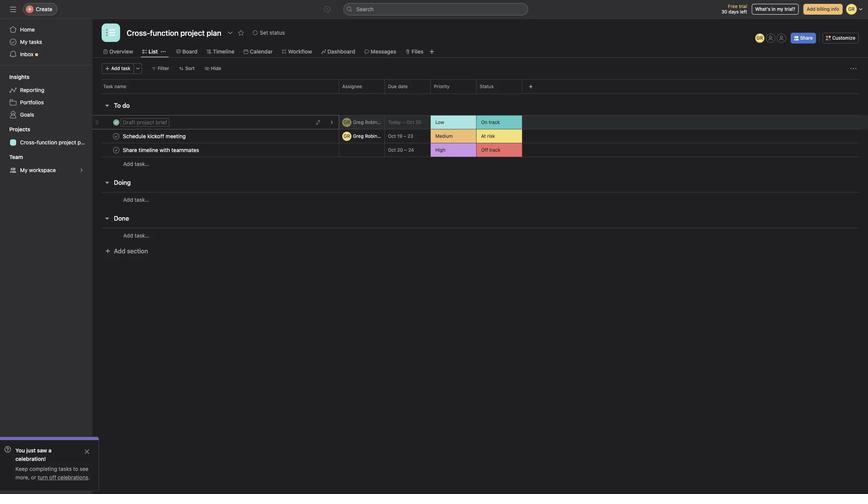 Task type: describe. For each thing, give the bounding box(es) containing it.
show options image
[[227, 30, 233, 36]]

add left billing
[[807, 6, 816, 12]]

add to starred image
[[238, 30, 244, 36]]

see
[[80, 466, 88, 472]]

workflow
[[288, 48, 312, 55]]

doing button
[[114, 176, 131, 190]]

in
[[772, 6, 776, 12]]

.
[[88, 474, 90, 481]]

hide button
[[201, 63, 225, 74]]

completed image
[[112, 145, 121, 155]]

robinson for today
[[365, 119, 385, 125]]

history image
[[324, 6, 330, 12]]

workspace
[[29, 167, 56, 173]]

row up at
[[92, 115, 869, 129]]

to do button
[[114, 99, 130, 112]]

details image
[[330, 120, 334, 125]]

add a task to this section image
[[135, 179, 141, 186]]

task
[[103, 84, 113, 89]]

free
[[728, 3, 738, 9]]

track for off track
[[490, 147, 501, 153]]

2 task… from the top
[[135, 196, 149, 203]]

medium
[[436, 133, 453, 139]]

what's
[[756, 6, 771, 12]]

on track
[[481, 119, 500, 125]]

insights element
[[0, 70, 92, 122]]

tasks inside my tasks link
[[29, 39, 42, 45]]

teams element
[[0, 150, 92, 178]]

greg for today – oct 20
[[353, 119, 364, 125]]

collapse task list for this section image for 2nd add task… row from the bottom of the page
[[104, 179, 110, 186]]

more,
[[15, 474, 30, 481]]

Draft project brief text field
[[121, 118, 170, 126]]

19
[[397, 133, 403, 139]]

add inside header to do tree grid
[[123, 161, 133, 167]]

row containing task name
[[92, 79, 869, 94]]

add billing info button
[[804, 4, 843, 15]]

workflow link
[[282, 47, 312, 56]]

celebration!
[[15, 456, 46, 462]]

my for my workspace
[[20, 167, 28, 173]]

oct 20 – 24
[[388, 147, 414, 153]]

my for my tasks
[[20, 39, 28, 45]]

add task… for 2nd add task… row from the bottom of the page
[[123, 196, 149, 203]]

header to do tree grid
[[92, 115, 869, 171]]

add task… for first add task… row from the bottom of the page
[[123, 232, 149, 239]]

dashboard link
[[321, 47, 355, 56]]

add inside "button"
[[114, 248, 125, 255]]

tasks inside keep completing tasks to see more, or
[[59, 466, 72, 472]]

at
[[481, 133, 486, 139]]

portfolios link
[[5, 96, 88, 109]]

insights button
[[0, 73, 29, 81]]

set status button
[[250, 27, 289, 38]]

1 vertical spatial 20
[[397, 147, 403, 153]]

add task button
[[102, 63, 134, 74]]

share button
[[791, 33, 817, 44]]

keep completing tasks to see more, or
[[15, 466, 88, 481]]

priority
[[434, 84, 450, 89]]

add left task
[[111, 65, 120, 71]]

cross-function project plan link
[[5, 136, 88, 149]]

tab actions image
[[161, 49, 166, 54]]

or
[[31, 474, 36, 481]]

search
[[356, 6, 374, 12]]

– for oct 20
[[404, 147, 407, 153]]

add billing info
[[807, 6, 840, 12]]

at risk
[[481, 133, 495, 139]]

add task… button for third add task… row from the bottom
[[123, 160, 149, 168]]

1 horizontal spatial more actions image
[[851, 65, 857, 72]]

dashboard
[[328, 48, 355, 55]]

home link
[[5, 23, 88, 36]]

sort
[[185, 65, 195, 71]]

on track button
[[477, 116, 522, 129]]

done button
[[114, 211, 129, 225]]

task name
[[103, 84, 126, 89]]

projects
[[9, 126, 30, 133]]

do
[[122, 102, 130, 109]]

invite
[[22, 481, 36, 487]]

23
[[408, 133, 414, 139]]

risk
[[487, 133, 495, 139]]

0 vertical spatial oct
[[407, 119, 414, 125]]

my workspace
[[20, 167, 56, 173]]

draft project brief cell
[[92, 115, 339, 129]]

goals link
[[5, 109, 88, 121]]

add down doing at the left top
[[123, 196, 133, 203]]

off track button
[[477, 143, 522, 157]]

reporting
[[20, 87, 44, 93]]

off
[[49, 474, 56, 481]]

just
[[26, 447, 36, 454]]

0 vertical spatial –
[[403, 119, 405, 125]]

add task… for third add task… row from the bottom
[[123, 161, 149, 167]]

free trial 30 days left
[[722, 3, 748, 15]]

3 task… from the top
[[135, 232, 149, 239]]

my workspace link
[[5, 164, 88, 176]]

overview
[[109, 48, 133, 55]]

hide
[[211, 65, 221, 71]]

add task… button for 2nd add task… row from the bottom of the page
[[123, 195, 149, 204]]

calendar link
[[244, 47, 273, 56]]

messages link
[[365, 47, 397, 56]]

Completed checkbox
[[112, 118, 121, 127]]

inbox link
[[5, 48, 88, 60]]

files link
[[406, 47, 424, 56]]

due date
[[388, 84, 408, 89]]

filter
[[158, 65, 169, 71]]

greg for oct 19 – 23
[[353, 133, 364, 139]]

create button
[[23, 3, 57, 15]]

hide sidebar image
[[10, 6, 16, 12]]

add section button
[[102, 244, 151, 258]]

sort button
[[176, 63, 198, 74]]

cross-
[[20, 139, 37, 146]]

off
[[481, 147, 488, 153]]

done
[[114, 215, 129, 222]]

low
[[436, 119, 444, 125]]

insights
[[9, 74, 29, 80]]

global element
[[0, 19, 92, 65]]

team button
[[0, 153, 23, 161]]

low button
[[431, 116, 476, 129]]

– for oct 19
[[404, 133, 407, 139]]

completed image for schedule kickoff meeting text field
[[112, 132, 121, 141]]

project
[[59, 139, 76, 146]]

section
[[127, 248, 148, 255]]

share timeline with teammates cell
[[92, 143, 339, 157]]

Share timeline with teammates text field
[[121, 146, 201, 154]]

reporting link
[[5, 84, 88, 96]]

function
[[37, 139, 57, 146]]



Task type: locate. For each thing, give the bounding box(es) containing it.
2 vertical spatial –
[[404, 147, 407, 153]]

add task… up the section
[[123, 232, 149, 239]]

collapse task list for this section image
[[104, 102, 110, 109]]

portfolios
[[20, 99, 44, 106]]

1 vertical spatial track
[[490, 147, 501, 153]]

completed image down to
[[112, 118, 121, 127]]

1 add task… row from the top
[[92, 157, 869, 171]]

1 vertical spatial completed checkbox
[[112, 145, 121, 155]]

list
[[149, 48, 158, 55]]

what's in my trial?
[[756, 6, 796, 12]]

add up 'doing' button
[[123, 161, 133, 167]]

completed image for draft project brief "text field" in the top left of the page
[[112, 118, 121, 127]]

gr button
[[756, 34, 765, 43]]

high
[[436, 147, 446, 153]]

due
[[388, 84, 397, 89]]

0 vertical spatial add task… row
[[92, 157, 869, 171]]

2 greg robinson from the top
[[353, 133, 385, 139]]

0 vertical spatial track
[[489, 119, 500, 125]]

greg robinson for today
[[353, 119, 385, 125]]

– left 24 at the top left
[[404, 147, 407, 153]]

collapse task list for this section image left 'doing' button
[[104, 179, 110, 186]]

greg robinson for oct
[[353, 133, 385, 139]]

row down the status
[[102, 93, 859, 94]]

0 vertical spatial completed checkbox
[[112, 132, 121, 141]]

collapse task list for this section image left done
[[104, 215, 110, 221]]

24
[[408, 147, 414, 153]]

add tab image
[[429, 49, 435, 55]]

1 my from the top
[[20, 39, 28, 45]]

set status
[[260, 29, 285, 36]]

board link
[[176, 47, 198, 56]]

share
[[801, 35, 813, 41]]

celebrations
[[58, 474, 88, 481]]

0 vertical spatial 20
[[416, 119, 421, 125]]

row
[[92, 79, 869, 94], [102, 93, 859, 94], [92, 115, 869, 129], [92, 129, 869, 143], [92, 143, 869, 157]]

add task… button down add a task to this section icon at the top
[[123, 195, 149, 204]]

2 vertical spatial task…
[[135, 232, 149, 239]]

today – oct 20
[[388, 119, 421, 125]]

oct down oct 19 – 23
[[388, 147, 396, 153]]

customize button
[[823, 33, 859, 44]]

gr for at risk
[[344, 133, 350, 139]]

gr inside button
[[757, 35, 763, 41]]

1 vertical spatial greg
[[353, 133, 364, 139]]

robinson left 19
[[365, 133, 385, 139]]

collapse task list for this section image for first add task… row from the bottom of the page
[[104, 215, 110, 221]]

2 vertical spatial oct
[[388, 147, 396, 153]]

doing
[[114, 179, 131, 186]]

track for on track
[[489, 119, 500, 125]]

days
[[729, 9, 739, 15]]

more actions image
[[851, 65, 857, 72], [135, 66, 140, 71]]

add left the section
[[114, 248, 125, 255]]

add task… row
[[92, 157, 869, 171], [92, 192, 869, 207], [92, 228, 869, 243]]

robinson left today
[[365, 119, 385, 125]]

0 horizontal spatial tasks
[[29, 39, 42, 45]]

oct for oct 20 – 24
[[388, 147, 396, 153]]

board
[[183, 48, 198, 55]]

1 vertical spatial task…
[[135, 196, 149, 203]]

tasks up turn off celebrations .
[[59, 466, 72, 472]]

3 add task… from the top
[[123, 232, 149, 239]]

add task… button for first add task… row from the bottom of the page
[[123, 231, 149, 240]]

1 greg robinson from the top
[[353, 119, 385, 125]]

1 vertical spatial tasks
[[59, 466, 72, 472]]

2 greg from the top
[[353, 133, 364, 139]]

my tasks
[[20, 39, 42, 45]]

completed checkbox inside schedule kickoff meeting cell
[[112, 132, 121, 141]]

add
[[807, 6, 816, 12], [111, 65, 120, 71], [123, 161, 133, 167], [123, 196, 133, 203], [123, 232, 133, 239], [114, 248, 125, 255]]

info
[[832, 6, 840, 12]]

2 vertical spatial add task… button
[[123, 231, 149, 240]]

close image
[[84, 449, 90, 455]]

1 horizontal spatial tasks
[[59, 466, 72, 472]]

set
[[260, 29, 268, 36]]

to
[[114, 102, 121, 109]]

1 vertical spatial add task… row
[[92, 192, 869, 207]]

1 task… from the top
[[135, 161, 149, 167]]

my
[[20, 39, 28, 45], [20, 167, 28, 173]]

– right today
[[403, 119, 405, 125]]

1 vertical spatial –
[[404, 133, 407, 139]]

2 add task… button from the top
[[123, 195, 149, 204]]

trial?
[[785, 6, 796, 12]]

turn
[[38, 474, 48, 481]]

tasks
[[29, 39, 42, 45], [59, 466, 72, 472]]

move tasks between sections image
[[316, 120, 320, 125]]

track inside 'dropdown button'
[[489, 119, 500, 125]]

oct 19 – 23
[[388, 133, 414, 139]]

files
[[412, 48, 424, 55]]

oct left 19
[[388, 133, 396, 139]]

0 vertical spatial add task…
[[123, 161, 149, 167]]

1 horizontal spatial 20
[[416, 119, 421, 125]]

completed image down completed checkbox
[[112, 132, 121, 141]]

a
[[48, 447, 51, 454]]

completing
[[29, 466, 57, 472]]

2 vertical spatial add task… row
[[92, 228, 869, 243]]

1 vertical spatial robinson
[[365, 133, 385, 139]]

see details, my workspace image
[[79, 168, 84, 173]]

row containing high
[[92, 143, 869, 157]]

date
[[398, 84, 408, 89]]

inbox
[[20, 51, 34, 57]]

20 left low at the right top
[[416, 119, 421, 125]]

gr for on track
[[344, 119, 350, 125]]

2 collapse task list for this section image from the top
[[104, 215, 110, 221]]

0 vertical spatial greg robinson
[[353, 119, 385, 125]]

task… down add a task to this section icon at the top
[[135, 196, 149, 203]]

0 vertical spatial task…
[[135, 161, 149, 167]]

2 add task… row from the top
[[92, 192, 869, 207]]

oct up 23
[[407, 119, 414, 125]]

row up on
[[92, 79, 869, 94]]

2 vertical spatial gr
[[344, 133, 350, 139]]

goals
[[20, 111, 34, 118]]

20 left 24 at the top left
[[397, 147, 403, 153]]

plan
[[78, 139, 88, 146]]

messages
[[371, 48, 397, 55]]

1 greg from the top
[[353, 119, 364, 125]]

completed checkbox inside share timeline with teammates cell
[[112, 145, 121, 155]]

add up add section "button" at left
[[123, 232, 133, 239]]

row up off
[[92, 129, 869, 143]]

0 vertical spatial robinson
[[365, 119, 385, 125]]

greg
[[353, 119, 364, 125], [353, 133, 364, 139]]

customize
[[833, 35, 856, 41]]

add task… button up add a task to this section icon at the top
[[123, 160, 149, 168]]

1 collapse task list for this section image from the top
[[104, 179, 110, 186]]

cross-function project plan
[[20, 139, 88, 146]]

name
[[114, 84, 126, 89]]

2 add task… from the top
[[123, 196, 149, 203]]

add task… inside header to do tree grid
[[123, 161, 149, 167]]

track inside dropdown button
[[490, 147, 501, 153]]

task… inside header to do tree grid
[[135, 161, 149, 167]]

greg robinson left today
[[353, 119, 385, 125]]

add field image
[[529, 84, 533, 89]]

oct for oct 19 – 23
[[388, 133, 396, 139]]

you
[[15, 447, 25, 454]]

3 add task… row from the top
[[92, 228, 869, 243]]

what's in my trial? button
[[752, 4, 799, 15]]

0 horizontal spatial more actions image
[[135, 66, 140, 71]]

1 completed checkbox from the top
[[112, 132, 121, 141]]

timeline link
[[207, 47, 235, 56]]

0 vertical spatial completed image
[[112, 118, 121, 127]]

30
[[722, 9, 728, 15]]

trial
[[739, 3, 748, 9]]

projects button
[[0, 126, 30, 133]]

add task… button inside header to do tree grid
[[123, 160, 149, 168]]

0 horizontal spatial 20
[[397, 147, 403, 153]]

1 completed image from the top
[[112, 118, 121, 127]]

0 vertical spatial tasks
[[29, 39, 42, 45]]

1 add task… button from the top
[[123, 160, 149, 168]]

search list box
[[343, 3, 528, 15]]

more actions image right task
[[135, 66, 140, 71]]

tasks down home
[[29, 39, 42, 45]]

2 completed image from the top
[[112, 132, 121, 141]]

turn off celebrations .
[[38, 474, 90, 481]]

status
[[480, 84, 494, 89]]

row down at
[[92, 143, 869, 157]]

20
[[416, 119, 421, 125], [397, 147, 403, 153]]

–
[[403, 119, 405, 125], [404, 133, 407, 139], [404, 147, 407, 153]]

calendar
[[250, 48, 273, 55]]

saw
[[37, 447, 47, 454]]

1 vertical spatial gr
[[344, 119, 350, 125]]

track right on
[[489, 119, 500, 125]]

task… up add a task to this section icon at the top
[[135, 161, 149, 167]]

my inside teams element
[[20, 167, 28, 173]]

add task… button up the section
[[123, 231, 149, 240]]

high button
[[431, 143, 476, 157]]

task… up the section
[[135, 232, 149, 239]]

1 add task… from the top
[[123, 161, 149, 167]]

left
[[740, 9, 748, 15]]

completed image inside schedule kickoff meeting cell
[[112, 132, 121, 141]]

1 vertical spatial collapse task list for this section image
[[104, 215, 110, 221]]

1 vertical spatial my
[[20, 167, 28, 173]]

track right off
[[490, 147, 501, 153]]

Completed checkbox
[[112, 132, 121, 141], [112, 145, 121, 155]]

list image
[[106, 28, 116, 37]]

at risk button
[[477, 129, 522, 143]]

1 vertical spatial oct
[[388, 133, 396, 139]]

1 vertical spatial add task… button
[[123, 195, 149, 204]]

2 vertical spatial add task…
[[123, 232, 149, 239]]

greg robinson left 19
[[353, 133, 385, 139]]

0 vertical spatial greg
[[353, 119, 364, 125]]

you just saw a celebration!
[[15, 447, 51, 462]]

completed checkbox for oct 19
[[112, 132, 121, 141]]

1 vertical spatial add task…
[[123, 196, 149, 203]]

collapse task list for this section image
[[104, 179, 110, 186], [104, 215, 110, 221]]

my up "inbox" on the left of page
[[20, 39, 28, 45]]

gr
[[757, 35, 763, 41], [344, 119, 350, 125], [344, 133, 350, 139]]

0 vertical spatial collapse task list for this section image
[[104, 179, 110, 186]]

today
[[388, 119, 401, 125]]

to
[[73, 466, 78, 472]]

list link
[[142, 47, 158, 56]]

0 vertical spatial gr
[[757, 35, 763, 41]]

2 my from the top
[[20, 167, 28, 173]]

2 completed checkbox from the top
[[112, 145, 121, 155]]

to do
[[114, 102, 130, 109]]

assignee
[[342, 84, 362, 89]]

2 robinson from the top
[[365, 133, 385, 139]]

1 vertical spatial greg robinson
[[353, 133, 385, 139]]

my
[[777, 6, 784, 12]]

None text field
[[125, 26, 223, 40]]

add task… down add a task to this section icon at the top
[[123, 196, 149, 203]]

1 robinson from the top
[[365, 119, 385, 125]]

my inside global element
[[20, 39, 28, 45]]

robinson for oct 19
[[365, 133, 385, 139]]

schedule kickoff meeting cell
[[92, 129, 339, 143]]

team
[[9, 154, 23, 160]]

status
[[270, 29, 285, 36]]

– right 19
[[404, 133, 407, 139]]

add task… button
[[123, 160, 149, 168], [123, 195, 149, 204], [123, 231, 149, 240]]

my tasks link
[[5, 36, 88, 48]]

on
[[481, 119, 488, 125]]

0 vertical spatial add task… button
[[123, 160, 149, 168]]

Schedule kickoff meeting text field
[[121, 132, 188, 140]]

projects element
[[0, 122, 92, 150]]

1 vertical spatial completed image
[[112, 132, 121, 141]]

turn off celebrations button
[[38, 474, 88, 481]]

completed checkbox for oct 20
[[112, 145, 121, 155]]

more actions image down customize
[[851, 65, 857, 72]]

3 add task… button from the top
[[123, 231, 149, 240]]

completed image
[[112, 118, 121, 127], [112, 132, 121, 141]]

0 vertical spatial my
[[20, 39, 28, 45]]

add task… up add a task to this section icon at the top
[[123, 161, 149, 167]]

my down team
[[20, 167, 28, 173]]



Task type: vqa. For each thing, say whether or not it's contained in the screenshot.
Insights dropdown button
yes



